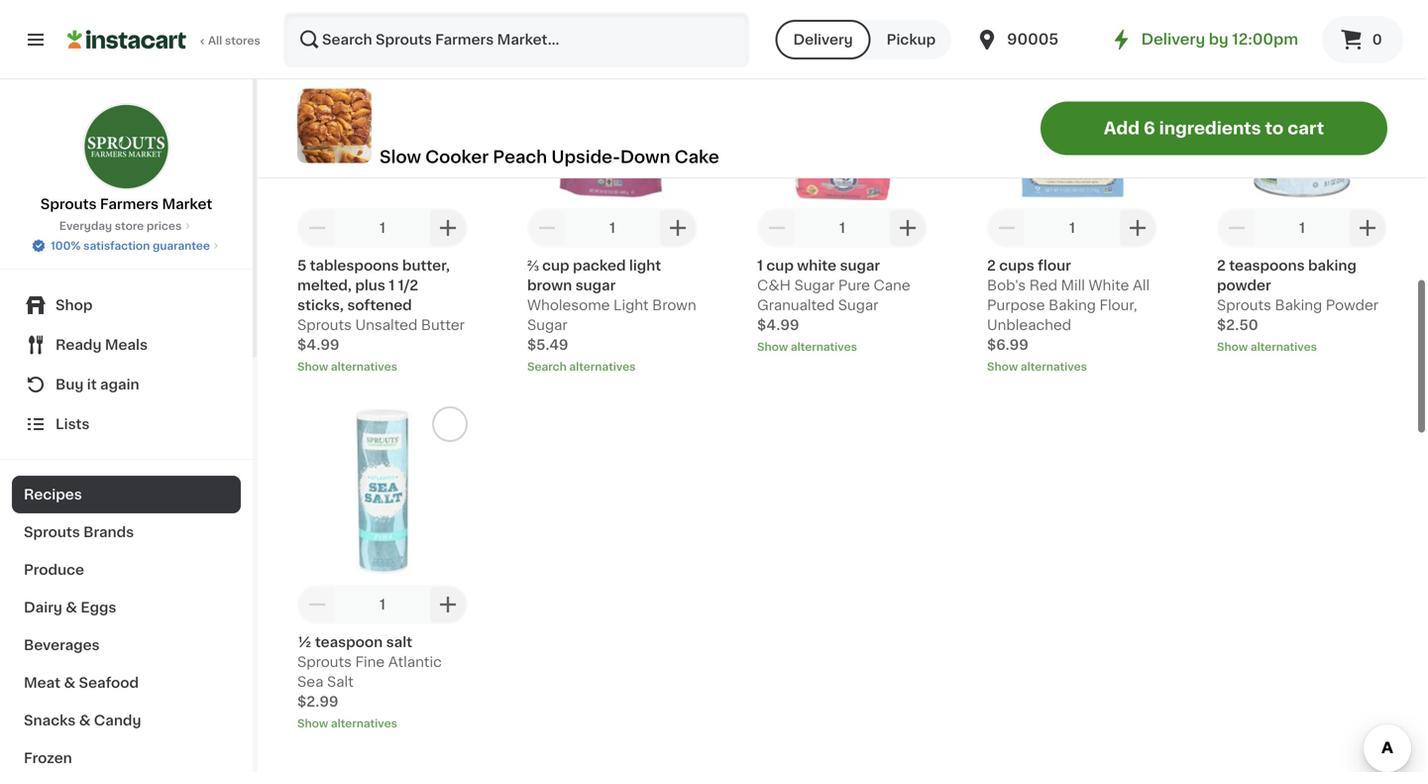 Task type: describe. For each thing, give the bounding box(es) containing it.
sugar for brown
[[527, 318, 568, 332]]

add 6 ingredients to cart
[[1104, 120, 1324, 137]]

1 for flour
[[1069, 221, 1075, 235]]

white
[[797, 259, 837, 272]]

⅔ cup packed light brown sugar wholesome light brown sugar $5.49 search alternatives
[[527, 259, 696, 372]]

teaspoon
[[315, 635, 383, 649]]

alternatives inside 2 teaspoons baking powder sprouts baking powder $2.50 show alternatives
[[1251, 341, 1317, 352]]

$6.99
[[987, 338, 1029, 352]]

$2.50
[[1217, 318, 1258, 332]]

light
[[629, 259, 661, 272]]

frozen link
[[12, 739, 241, 772]]

sprouts brands
[[24, 525, 134, 539]]

prices
[[147, 221, 182, 231]]

snacks & candy
[[24, 714, 141, 728]]

search
[[527, 361, 567, 372]]

½ teaspoon salt sprouts fine atlantic sea salt $2.99 show alternatives
[[297, 635, 442, 729]]

everyday
[[59, 221, 112, 231]]

unsalted
[[355, 318, 418, 332]]

all stores link
[[67, 12, 262, 67]]

show inside 2 cups flour bob's red mill white all purpose baking flour, unbleached $6.99 show alternatives
[[987, 361, 1018, 372]]

cane
[[874, 278, 911, 292]]

delivery by 12:00pm
[[1142, 32, 1298, 47]]

upside-
[[551, 149, 620, 166]]

sprouts inside ½ teaspoon salt sprouts fine atlantic sea salt $2.99 show alternatives
[[297, 655, 352, 669]]

atlantic
[[388, 655, 442, 669]]

down
[[620, 149, 671, 166]]

cups
[[999, 259, 1035, 272]]

melted,
[[297, 278, 352, 292]]

decrement quantity image for tablespoons
[[305, 216, 329, 240]]

peach
[[493, 149, 547, 166]]

frozen
[[24, 751, 72, 765]]

$5.49
[[527, 338, 568, 352]]

0 button
[[1322, 16, 1403, 63]]

alternatives inside 1 cup white sugar c&h sugar pure cane granualted sugar $4.99 show alternatives
[[791, 341, 857, 352]]

all inside 2 cups flour bob's red mill white all purpose baking flour, unbleached $6.99 show alternatives
[[1133, 278, 1150, 292]]

5
[[297, 259, 307, 272]]

red
[[1030, 278, 1058, 292]]

6
[[1144, 120, 1155, 137]]

shop link
[[12, 285, 241, 325]]

it
[[87, 378, 97, 392]]

search alternatives button
[[527, 359, 698, 375]]

again
[[100, 378, 139, 392]]

2 for 2 teaspoons baking powder
[[1217, 259, 1226, 272]]

sugar inside ⅔ cup packed light brown sugar wholesome light brown sugar $5.49 search alternatives
[[575, 278, 616, 292]]

granualted
[[757, 298, 835, 312]]

1 for baking
[[1299, 221, 1305, 235]]

powder
[[1326, 298, 1379, 312]]

softened
[[347, 298, 412, 312]]

store
[[115, 221, 144, 231]]

brown
[[527, 278, 572, 292]]

instacart logo image
[[67, 28, 186, 52]]

cake
[[675, 149, 719, 166]]

snacks & candy link
[[12, 702, 241, 739]]

ingredients
[[1159, 120, 1261, 137]]

delivery by 12:00pm link
[[1110, 28, 1298, 52]]

butter,
[[402, 259, 450, 272]]

decrement quantity image for cup
[[535, 216, 559, 240]]

produce link
[[12, 551, 241, 589]]

2 teaspoons baking powder sprouts baking powder $2.50 show alternatives
[[1217, 259, 1379, 352]]

1 inside 5 tablespoons butter, melted, plus 1 1/2 sticks, softened sprouts unsalted butter $4.99 show alternatives
[[389, 278, 395, 292]]

show alternatives button for alternatives
[[1217, 339, 1388, 355]]

½
[[297, 635, 312, 649]]

alternatives inside 5 tablespoons butter, melted, plus 1 1/2 sticks, softened sprouts unsalted butter $4.99 show alternatives
[[331, 361, 397, 372]]

show alternatives button for baking
[[987, 359, 1158, 375]]

buy
[[56, 378, 84, 392]]

white
[[1089, 278, 1129, 292]]

0 vertical spatial sugar
[[794, 278, 835, 292]]

100% satisfaction guarantee button
[[31, 234, 222, 254]]

tablespoons
[[310, 259, 399, 272]]

0
[[1372, 33, 1382, 47]]

sea
[[297, 675, 324, 689]]

by
[[1209, 32, 1229, 47]]

add 6 ingredients to cart button
[[1041, 102, 1388, 155]]

$4.99 inside 5 tablespoons butter, melted, plus 1 1/2 sticks, softened sprouts unsalted butter $4.99 show alternatives
[[297, 338, 340, 352]]

alternatives inside ½ teaspoon salt sprouts fine atlantic sea salt $2.99 show alternatives
[[331, 718, 397, 729]]

plus
[[355, 278, 385, 292]]

beverages
[[24, 638, 100, 652]]

1 for white
[[840, 221, 845, 235]]

to
[[1265, 120, 1284, 137]]

sprouts farmers market link
[[40, 103, 212, 214]]

brown
[[652, 298, 696, 312]]

show alternatives button for sugar
[[757, 339, 928, 355]]

show alternatives button for sprouts
[[297, 359, 468, 375]]

ready meals
[[56, 338, 148, 352]]

sprouts farmers market logo image
[[83, 103, 170, 190]]

sprouts brands link
[[12, 513, 241, 551]]

baking
[[1308, 259, 1357, 272]]

sprouts inside 2 teaspoons baking powder sprouts baking powder $2.50 show alternatives
[[1217, 298, 1272, 312]]

decrement quantity image for teaspoons
[[1225, 216, 1249, 240]]

all stores
[[208, 35, 260, 46]]

Search field
[[285, 14, 748, 65]]

salt
[[386, 635, 412, 649]]

sugar for granualted
[[838, 298, 879, 312]]

bob's
[[987, 278, 1026, 292]]

service type group
[[776, 20, 952, 59]]

slow
[[380, 149, 421, 166]]

show inside 2 teaspoons baking powder sprouts baking powder $2.50 show alternatives
[[1217, 341, 1248, 352]]



Task type: vqa. For each thing, say whether or not it's contained in the screenshot.


Task type: locate. For each thing, give the bounding box(es) containing it.
1 horizontal spatial 2
[[1217, 259, 1226, 272]]

2 baking from the left
[[1275, 298, 1322, 312]]

farmers
[[100, 197, 159, 211]]

meals
[[105, 338, 148, 352]]

cooker
[[425, 149, 489, 166]]

100%
[[51, 240, 81, 251]]

2 inside 2 cups flour bob's red mill white all purpose baking flour, unbleached $6.99 show alternatives
[[987, 259, 996, 272]]

2
[[987, 259, 996, 272], [1217, 259, 1226, 272]]

0 horizontal spatial $4.99
[[297, 338, 340, 352]]

sugar
[[794, 278, 835, 292], [838, 298, 879, 312], [527, 318, 568, 332]]

show down sticks,
[[297, 361, 328, 372]]

cup for ⅔
[[542, 259, 569, 272]]

cup for 1
[[767, 259, 794, 272]]

alternatives inside ⅔ cup packed light brown sugar wholesome light brown sugar $5.49 search alternatives
[[569, 361, 636, 372]]

baking
[[1049, 298, 1096, 312], [1275, 298, 1322, 312]]

delivery for delivery
[[793, 33, 853, 47]]

1 inside 1 cup white sugar c&h sugar pure cane granualted sugar $4.99 show alternatives
[[757, 259, 763, 272]]

increment quantity image for 5 tablespoons butter, melted, plus 1 1/2 sticks, softened
[[436, 216, 460, 240]]

1 up 'teaspoons'
[[1299, 221, 1305, 235]]

lists link
[[12, 404, 241, 444]]

1 vertical spatial all
[[1133, 278, 1150, 292]]

sugar inside 1 cup white sugar c&h sugar pure cane granualted sugar $4.99 show alternatives
[[840, 259, 880, 272]]

1 horizontal spatial all
[[1133, 278, 1150, 292]]

snacks
[[24, 714, 76, 728]]

mill
[[1061, 278, 1085, 292]]

alternatives right search at the top of page
[[569, 361, 636, 372]]

1 up "packed"
[[610, 221, 616, 235]]

delivery left pickup button
[[793, 33, 853, 47]]

2 cups flour bob's red mill white all purpose baking flour, unbleached $6.99 show alternatives
[[987, 259, 1150, 372]]

pickup
[[887, 33, 936, 47]]

0 horizontal spatial sugar
[[527, 318, 568, 332]]

$4.99 inside 1 cup white sugar c&h sugar pure cane granualted sugar $4.99 show alternatives
[[757, 318, 799, 332]]

1 vertical spatial &
[[64, 676, 75, 690]]

0 horizontal spatial cup
[[542, 259, 569, 272]]

1 horizontal spatial increment quantity image
[[1356, 216, 1380, 240]]

ready meals link
[[12, 325, 241, 365]]

0 horizontal spatial sugar
[[575, 278, 616, 292]]

0 vertical spatial $4.99
[[757, 318, 799, 332]]

meat & seafood
[[24, 676, 139, 690]]

1 left 1/2
[[389, 278, 395, 292]]

show down '$6.99'
[[987, 361, 1018, 372]]

purpose
[[987, 298, 1045, 312]]

cup inside ⅔ cup packed light brown sugar wholesome light brown sugar $5.49 search alternatives
[[542, 259, 569, 272]]

increment quantity image up white
[[1126, 216, 1150, 240]]

show inside ½ teaspoon salt sprouts fine atlantic sea salt $2.99 show alternatives
[[297, 718, 328, 729]]

1 up teaspoon
[[380, 598, 386, 611]]

cup inside 1 cup white sugar c&h sugar pure cane granualted sugar $4.99 show alternatives
[[767, 259, 794, 272]]

0 vertical spatial all
[[208, 35, 222, 46]]

produce
[[24, 563, 84, 577]]

decrement quantity image up c&h
[[765, 216, 789, 240]]

cup up c&h
[[767, 259, 794, 272]]

sugar up the pure
[[840, 259, 880, 272]]

1 for salt
[[380, 598, 386, 611]]

90005
[[1007, 32, 1059, 47]]

1 horizontal spatial cup
[[767, 259, 794, 272]]

show alternatives button down granualted at right top
[[757, 339, 928, 355]]

0 horizontal spatial baking
[[1049, 298, 1096, 312]]

& left eggs
[[66, 601, 77, 615]]

1 horizontal spatial sugar
[[794, 278, 835, 292]]

light
[[614, 298, 649, 312]]

show down $2.50
[[1217, 341, 1248, 352]]

buy it again link
[[12, 365, 241, 404]]

guarantee
[[153, 240, 210, 251]]

increment quantity image down cake
[[666, 216, 690, 240]]

sticks,
[[297, 298, 344, 312]]

0 horizontal spatial 2
[[987, 259, 996, 272]]

slow cooker peach upside-down cake
[[380, 149, 719, 166]]

all
[[208, 35, 222, 46], [1133, 278, 1150, 292]]

show inside 1 cup white sugar c&h sugar pure cane granualted sugar $4.99 show alternatives
[[757, 341, 788, 352]]

satisfaction
[[83, 240, 150, 251]]

2 horizontal spatial sugar
[[838, 298, 879, 312]]

decrement quantity image
[[305, 216, 329, 240], [535, 216, 559, 240], [1225, 216, 1249, 240], [305, 593, 329, 616]]

increment quantity image for 2 teaspoons baking powder
[[1356, 216, 1380, 240]]

2 for 2 cups flour
[[987, 259, 996, 272]]

sprouts inside 5 tablespoons butter, melted, plus 1 1/2 sticks, softened sprouts unsalted butter $4.99 show alternatives
[[297, 318, 352, 332]]

delivery for delivery by 12:00pm
[[1142, 32, 1205, 47]]

unbleached
[[987, 318, 1072, 332]]

$4.99 down granualted at right top
[[757, 318, 799, 332]]

increment quantity image up the cane
[[896, 216, 920, 240]]

increment quantity image up the baking
[[1356, 216, 1380, 240]]

sprouts down sticks,
[[297, 318, 352, 332]]

sprouts farmers market
[[40, 197, 212, 211]]

decrement quantity image for teaspoon
[[305, 593, 329, 616]]

sugar down "packed"
[[575, 278, 616, 292]]

alternatives down unbleached at the right top of the page
[[1021, 361, 1087, 372]]

beverages link
[[12, 626, 241, 664]]

all left the stores
[[208, 35, 222, 46]]

meat
[[24, 676, 61, 690]]

increment quantity image
[[666, 216, 690, 240], [1356, 216, 1380, 240]]

pure
[[838, 278, 870, 292]]

increment quantity image up butter,
[[436, 216, 460, 240]]

90005 button
[[975, 12, 1094, 67]]

product group
[[297, 30, 468, 375], [527, 30, 698, 375], [757, 30, 928, 355], [987, 30, 1158, 375], [1217, 30, 1388, 355], [297, 406, 468, 731]]

cup up brown
[[542, 259, 569, 272]]

None search field
[[283, 12, 750, 67]]

$2.99
[[297, 695, 339, 709]]

2 up the powder
[[1217, 259, 1226, 272]]

1 up the pure
[[840, 221, 845, 235]]

ready
[[56, 338, 102, 352]]

alternatives down granualted at right top
[[791, 341, 857, 352]]

1 cup white sugar c&h sugar pure cane granualted sugar $4.99 show alternatives
[[757, 259, 911, 352]]

show alternatives button for show
[[297, 715, 468, 731]]

all up flour,
[[1133, 278, 1150, 292]]

0 horizontal spatial all
[[208, 35, 222, 46]]

alternatives down $2.50
[[1251, 341, 1317, 352]]

recipes
[[24, 488, 82, 502]]

brands
[[83, 525, 134, 539]]

sprouts down recipes
[[24, 525, 80, 539]]

sugar inside ⅔ cup packed light brown sugar wholesome light brown sugar $5.49 search alternatives
[[527, 318, 568, 332]]

0 vertical spatial sugar
[[840, 259, 880, 272]]

1 2 from the left
[[987, 259, 996, 272]]

alternatives down salt
[[331, 718, 397, 729]]

eggs
[[81, 601, 116, 615]]

baking down mill
[[1049, 298, 1096, 312]]

increment quantity image for 2 cups flour
[[1126, 216, 1150, 240]]

12:00pm
[[1232, 32, 1298, 47]]

decrement quantity image for cup
[[765, 216, 789, 240]]

delivery inside button
[[793, 33, 853, 47]]

alternatives down unsalted
[[331, 361, 397, 372]]

decrement quantity image for cups
[[995, 216, 1019, 240]]

packed
[[573, 259, 626, 272]]

5 tablespoons butter, melted, plus 1 1/2 sticks, softened sprouts unsalted butter $4.99 show alternatives
[[297, 259, 465, 372]]

everyday store prices
[[59, 221, 182, 231]]

0 horizontal spatial delivery
[[793, 33, 853, 47]]

1 horizontal spatial decrement quantity image
[[995, 216, 1019, 240]]

show alternatives button down salt
[[297, 715, 468, 731]]

sugar down the pure
[[838, 298, 879, 312]]

decrement quantity image up 5
[[305, 216, 329, 240]]

1 horizontal spatial baking
[[1275, 298, 1322, 312]]

decrement quantity image up ⅔
[[535, 216, 559, 240]]

1 vertical spatial sugar
[[575, 278, 616, 292]]

& for snacks
[[79, 714, 91, 728]]

1
[[380, 221, 386, 235], [610, 221, 616, 235], [840, 221, 845, 235], [1069, 221, 1075, 235], [1299, 221, 1305, 235], [757, 259, 763, 272], [389, 278, 395, 292], [380, 598, 386, 611]]

& for dairy
[[66, 601, 77, 615]]

2 2 from the left
[[1217, 259, 1226, 272]]

1 horizontal spatial delivery
[[1142, 32, 1205, 47]]

1 baking from the left
[[1049, 298, 1096, 312]]

decrement quantity image
[[765, 216, 789, 240], [995, 216, 1019, 240]]

salt
[[327, 675, 354, 689]]

shop
[[56, 298, 93, 312]]

alternatives
[[791, 341, 857, 352], [1251, 341, 1317, 352], [331, 361, 397, 372], [569, 361, 636, 372], [1021, 361, 1087, 372], [331, 718, 397, 729]]

sugar up $5.49
[[527, 318, 568, 332]]

sugar down white on the top of page
[[794, 278, 835, 292]]

& right meat
[[64, 676, 75, 690]]

1 cup from the left
[[542, 259, 569, 272]]

$4.99 down sticks,
[[297, 338, 340, 352]]

show alternatives button down powder
[[1217, 339, 1388, 355]]

decrement quantity image up cups
[[995, 216, 1019, 240]]

increment quantity image for 1 cup white sugar
[[896, 216, 920, 240]]

baking down 'teaspoons'
[[1275, 298, 1322, 312]]

cart
[[1288, 120, 1324, 137]]

1 vertical spatial sugar
[[838, 298, 879, 312]]

seafood
[[79, 676, 139, 690]]

stores
[[225, 35, 260, 46]]

show down granualted at right top
[[757, 341, 788, 352]]

show alternatives button down unbleached at the right top of the page
[[987, 359, 1158, 375]]

& for meat
[[64, 676, 75, 690]]

0 vertical spatial &
[[66, 601, 77, 615]]

1 increment quantity image from the left
[[666, 216, 690, 240]]

⅔
[[527, 259, 539, 272]]

increment quantity image
[[436, 216, 460, 240], [896, 216, 920, 240], [1126, 216, 1150, 240], [436, 593, 460, 616]]

1 horizontal spatial sugar
[[840, 259, 880, 272]]

baking inside 2 teaspoons baking powder sprouts baking powder $2.50 show alternatives
[[1275, 298, 1322, 312]]

$4.99
[[757, 318, 799, 332], [297, 338, 340, 352]]

delivery left by
[[1142, 32, 1205, 47]]

meat & seafood link
[[12, 664, 241, 702]]

show alternatives button down unsalted
[[297, 359, 468, 375]]

2 decrement quantity image from the left
[[995, 216, 1019, 240]]

1 vertical spatial $4.99
[[297, 338, 340, 352]]

sprouts up everyday at the left top of page
[[40, 197, 97, 211]]

& left the candy
[[79, 714, 91, 728]]

cup
[[542, 259, 569, 272], [767, 259, 794, 272]]

show down $2.99
[[297, 718, 328, 729]]

sprouts
[[40, 197, 97, 211], [1217, 298, 1272, 312], [297, 318, 352, 332], [24, 525, 80, 539], [297, 655, 352, 669]]

everyday store prices link
[[59, 218, 194, 234]]

1/2
[[398, 278, 418, 292]]

sprouts up sea
[[297, 655, 352, 669]]

&
[[66, 601, 77, 615], [64, 676, 75, 690], [79, 714, 91, 728]]

show
[[757, 341, 788, 352], [1217, 341, 1248, 352], [297, 361, 328, 372], [987, 361, 1018, 372], [297, 718, 328, 729]]

increment quantity image for ½ teaspoon salt
[[436, 593, 460, 616]]

butter
[[421, 318, 465, 332]]

1 horizontal spatial $4.99
[[757, 318, 799, 332]]

100% satisfaction guarantee
[[51, 240, 210, 251]]

sprouts down the powder
[[1217, 298, 1272, 312]]

alternatives inside 2 cups flour bob's red mill white all purpose baking flour, unbleached $6.99 show alternatives
[[1021, 361, 1087, 372]]

dairy
[[24, 601, 62, 615]]

increment quantity image for ⅔ cup packed light brown sugar
[[666, 216, 690, 240]]

2 inside 2 teaspoons baking powder sprouts baking powder $2.50 show alternatives
[[1217, 259, 1226, 272]]

candy
[[94, 714, 141, 728]]

1 up flour
[[1069, 221, 1075, 235]]

1 up tablespoons
[[380, 221, 386, 235]]

2 cup from the left
[[767, 259, 794, 272]]

baking inside 2 cups flour bob's red mill white all purpose baking flour, unbleached $6.99 show alternatives
[[1049, 298, 1096, 312]]

1 decrement quantity image from the left
[[765, 216, 789, 240]]

0 horizontal spatial increment quantity image
[[666, 216, 690, 240]]

0 horizontal spatial decrement quantity image
[[765, 216, 789, 240]]

increment quantity image up atlantic
[[436, 593, 460, 616]]

pickup button
[[871, 20, 952, 59]]

decrement quantity image up "½"
[[305, 593, 329, 616]]

lists
[[56, 417, 90, 431]]

1 for packed
[[610, 221, 616, 235]]

2 vertical spatial sugar
[[527, 318, 568, 332]]

2 increment quantity image from the left
[[1356, 216, 1380, 240]]

1 up c&h
[[757, 259, 763, 272]]

ready meals button
[[12, 325, 241, 365]]

1 for butter,
[[380, 221, 386, 235]]

sugar
[[840, 259, 880, 272], [575, 278, 616, 292]]

show inside 5 tablespoons butter, melted, plus 1 1/2 sticks, softened sprouts unsalted butter $4.99 show alternatives
[[297, 361, 328, 372]]

flour
[[1038, 259, 1071, 272]]

2 vertical spatial &
[[79, 714, 91, 728]]

2 up bob's at the right of the page
[[987, 259, 996, 272]]

decrement quantity image up 'teaspoons'
[[1225, 216, 1249, 240]]



